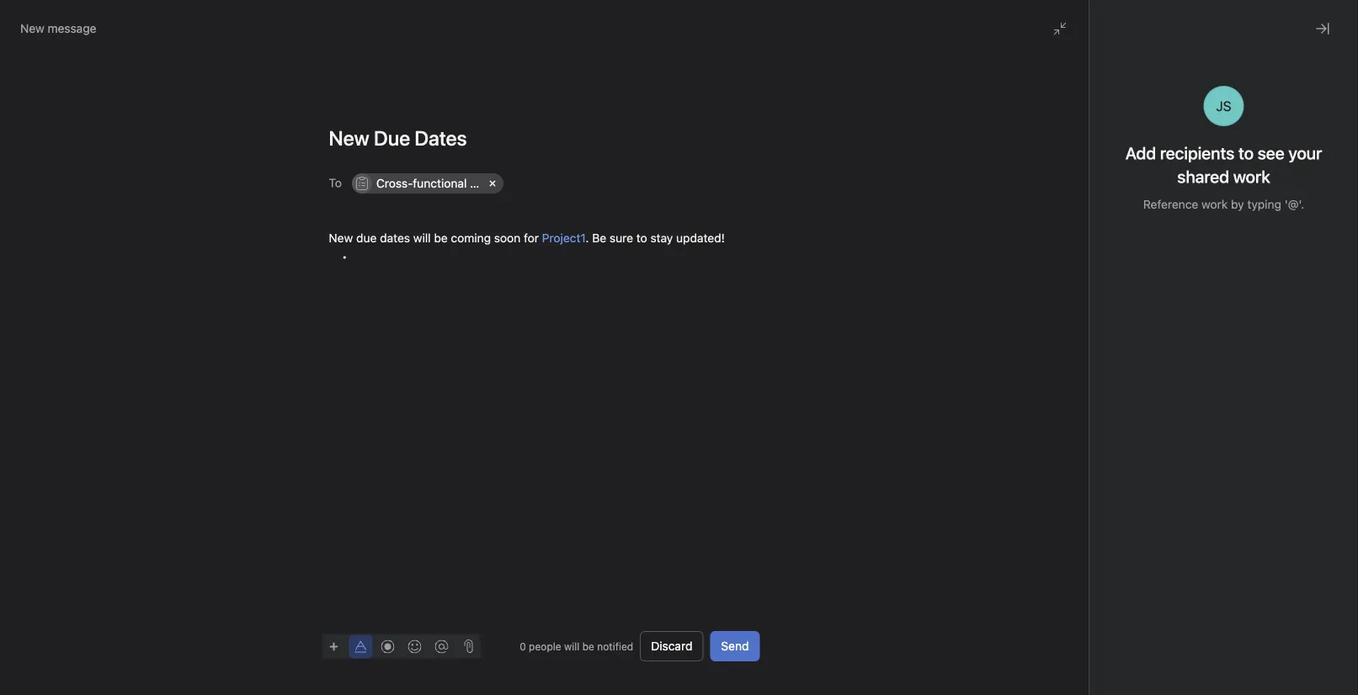 Task type: vqa. For each thing, say whether or not it's contained in the screenshot.
More section actions image
no



Task type: locate. For each thing, give the bounding box(es) containing it.
0 horizontal spatial will
[[413, 231, 431, 245]]

to inside edit message draft document
[[637, 231, 647, 245]]

0 vertical spatial share
[[1210, 77, 1237, 89]]

1 horizontal spatial project
[[593, 625, 627, 637]]

to left see
[[1239, 143, 1254, 163]]

1 horizontal spatial be
[[583, 641, 595, 653]]

draft project brief
[[566, 625, 652, 637]]

will
[[413, 231, 431, 245], [564, 641, 580, 653]]

share inside button
[[1210, 77, 1237, 89]]

reference
[[1144, 198, 1199, 211]]

project1 link
[[542, 231, 586, 245]]

for
[[524, 231, 539, 245]]

1 horizontal spatial new
[[329, 231, 353, 245]]

1 vertical spatial will
[[564, 641, 580, 653]]

timeline
[[597, 655, 634, 667]]

formatting image
[[354, 641, 368, 654]]

new inside edit message draft document
[[329, 231, 353, 245]]

notified
[[597, 641, 634, 653]]

record a video image
[[381, 641, 395, 654]]

at mention image
[[435, 641, 448, 654]]

0 people will be notified
[[520, 641, 634, 653]]

dates
[[380, 231, 410, 245]]

0 vertical spatial to
[[1239, 143, 1254, 163]]

typing
[[1248, 198, 1282, 211]]

due
[[356, 231, 377, 245]]

Add subject text field
[[309, 125, 780, 152]]

0 horizontal spatial project
[[470, 176, 508, 190]]

toolbar
[[322, 635, 457, 659]]

cross-
[[376, 176, 413, 190]]

to inside add recipients to see your shared work
[[1239, 143, 1254, 163]]

0 horizontal spatial share
[[566, 655, 594, 667]]

send
[[721, 640, 749, 654]]

new left message at the top of page
[[20, 21, 44, 35]]

cross-functional project plan
[[376, 176, 535, 190]]

1 horizontal spatial share
[[1210, 77, 1237, 89]]

1 vertical spatial to
[[637, 231, 647, 245]]

edit message draft document
[[309, 229, 780, 296]]

minimize image
[[1054, 22, 1067, 35]]

hide sidebar image
[[22, 13, 35, 27]]

0 vertical spatial be
[[434, 231, 448, 245]]

message
[[48, 21, 96, 35]]

new left due
[[329, 231, 353, 245]]

1 vertical spatial project
[[593, 625, 627, 637]]

0 vertical spatial will
[[413, 231, 431, 245]]

1 vertical spatial share
[[566, 655, 594, 667]]

share
[[1210, 77, 1237, 89], [566, 655, 594, 667]]

by
[[1231, 198, 1245, 211]]

to left stay
[[637, 231, 647, 245]]

be left the coming
[[434, 231, 448, 245]]

soon
[[494, 231, 521, 245]]

be down draft
[[583, 641, 595, 653]]

1 horizontal spatial to
[[1239, 143, 1254, 163]]

0 horizontal spatial new
[[20, 21, 44, 35]]

share button
[[1189, 72, 1245, 95]]

send button
[[710, 632, 760, 662]]

will right dates at the top left
[[413, 231, 431, 245]]

be inside edit message draft document
[[434, 231, 448, 245]]

close image
[[1316, 22, 1330, 35]]

share down 0 people will be notified
[[566, 655, 594, 667]]

to
[[1239, 143, 1254, 163], [637, 231, 647, 245]]

0 vertical spatial project
[[470, 176, 508, 190]]

'@'.
[[1285, 198, 1305, 211]]

see
[[1258, 143, 1285, 163]]

0 horizontal spatial to
[[637, 231, 647, 245]]

project left plan
[[470, 176, 508, 190]]

project
[[470, 176, 508, 190], [593, 625, 627, 637]]

be
[[434, 231, 448, 245], [583, 641, 595, 653]]

project up notified
[[593, 625, 627, 637]]

emoji image
[[408, 641, 422, 654]]

1 vertical spatial new
[[329, 231, 353, 245]]

draft
[[566, 625, 591, 637]]

teammates
[[660, 655, 713, 667]]

plan
[[512, 176, 535, 190]]

0 vertical spatial new
[[20, 21, 44, 35]]

list box
[[480, 7, 885, 34]]

brief
[[630, 625, 652, 637]]

Title of update text field
[[555, 243, 993, 266]]

share up js
[[1210, 77, 1237, 89]]

discard
[[651, 640, 693, 654]]

work
[[1202, 198, 1228, 211]]

will down draft
[[564, 641, 580, 653]]

to
[[329, 176, 342, 190]]

with
[[637, 655, 657, 667]]

0 horizontal spatial be
[[434, 231, 448, 245]]

new
[[20, 21, 44, 35], [329, 231, 353, 245]]



Task type: describe. For each thing, give the bounding box(es) containing it.
people
[[529, 641, 561, 653]]

sure
[[610, 231, 633, 245]]

reference work by typing '@'.
[[1144, 198, 1305, 211]]

0
[[520, 641, 526, 653]]

cross-functional project plan cell
[[352, 174, 535, 194]]

shared work
[[1178, 167, 1271, 187]]

your
[[1289, 143, 1323, 163]]

1 horizontal spatial will
[[564, 641, 580, 653]]

project inside cell
[[470, 176, 508, 190]]

new message
[[20, 21, 96, 35]]

add recipients to see your shared work
[[1126, 143, 1323, 187]]

new due dates will be coming soon for project1 . be sure to stay updated!
[[329, 231, 725, 245]]

.
[[586, 231, 589, 245]]

be
[[592, 231, 607, 245]]

discard button
[[640, 632, 704, 662]]

new for new due dates will be coming soon for project1 . be sure to stay updated!
[[329, 231, 353, 245]]

insert an object image
[[329, 642, 339, 652]]

functional
[[413, 176, 467, 190]]

recipients
[[1160, 143, 1235, 163]]

cross-functional project plan row
[[352, 172, 757, 198]]

will inside edit message draft document
[[413, 231, 431, 245]]

project1
[[542, 231, 586, 245]]

updated!
[[676, 231, 725, 245]]

new for new message
[[20, 21, 44, 35]]

coming
[[451, 231, 491, 245]]

add
[[1126, 143, 1157, 163]]

share for share
[[1210, 77, 1237, 89]]

js
[[1217, 98, 1232, 114]]

stay
[[651, 231, 673, 245]]

1 vertical spatial be
[[583, 641, 595, 653]]

share for share timeline with teammates
[[566, 655, 594, 667]]

share timeline with teammates
[[566, 655, 713, 667]]



